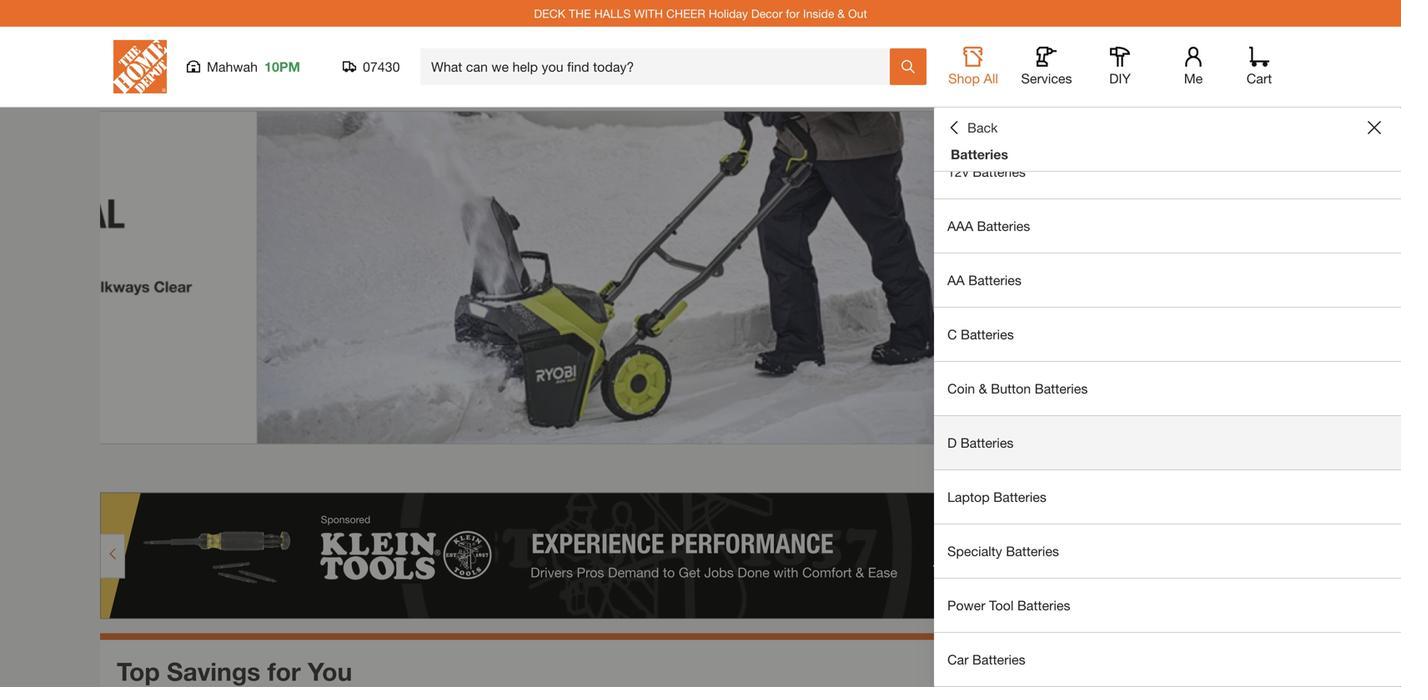 Task type: locate. For each thing, give the bounding box(es) containing it.
power
[[948, 598, 986, 614]]

batteries right 'c' at the top of page
[[961, 327, 1014, 343]]

holiday
[[709, 6, 748, 20]]

1 vertical spatial for
[[268, 657, 301, 687]]

0 horizontal spatial &
[[838, 6, 845, 20]]

aa
[[948, 272, 965, 288]]

batteries right aa
[[969, 272, 1022, 288]]

batteries for specialty batteries
[[1006, 544, 1060, 559]]

aaa batteries
[[948, 218, 1031, 234]]

drawer close image
[[1368, 121, 1382, 134]]

d batteries link
[[935, 416, 1402, 470]]

next slide image
[[1273, 464, 1287, 478]]

10pm
[[265, 59, 300, 75]]

coin & button batteries link
[[935, 362, 1402, 416]]

for
[[786, 6, 800, 20], [268, 657, 301, 687]]

d
[[948, 435, 957, 451]]

07430
[[363, 59, 400, 75]]

services button
[[1020, 47, 1074, 87]]

decor
[[752, 6, 783, 20]]

batteries inside 'link'
[[973, 652, 1026, 668]]

batteries right d on the bottom right of the page
[[961, 435, 1014, 451]]

batteries for aaa batteries
[[978, 218, 1031, 234]]

batteries right 12v
[[973, 164, 1026, 180]]

with
[[634, 6, 663, 20]]

9v batteries link
[[935, 91, 1402, 144]]

aa batteries
[[948, 272, 1022, 288]]

12v
[[948, 164, 969, 180]]

1 vertical spatial &
[[979, 381, 988, 397]]

batteries for c batteries
[[961, 327, 1014, 343]]

back button
[[948, 119, 998, 136]]

batteries inside "link"
[[994, 489, 1047, 505]]

car batteries link
[[935, 633, 1402, 687]]

batteries for 9v batteries
[[966, 110, 1019, 126]]

cart
[[1247, 71, 1273, 86]]

batteries right car
[[973, 652, 1026, 668]]

1 horizontal spatial &
[[979, 381, 988, 397]]

0 vertical spatial &
[[838, 6, 845, 20]]

& right coin
[[979, 381, 988, 397]]

top savings for you
[[117, 657, 352, 687]]

&
[[838, 6, 845, 20], [979, 381, 988, 397]]

laptop batteries
[[948, 489, 1047, 505]]

deck the halls with cheer holiday decor for inside & out link
[[534, 6, 868, 20]]

mahwah
[[207, 59, 258, 75]]

3
[[1237, 462, 1245, 480]]

for left you
[[268, 657, 301, 687]]

batteries right aaa
[[978, 218, 1031, 234]]

services
[[1022, 71, 1073, 86]]

you
[[308, 657, 352, 687]]

batteries
[[966, 110, 1019, 126], [951, 146, 1009, 162], [973, 164, 1026, 180], [978, 218, 1031, 234], [969, 272, 1022, 288], [961, 327, 1014, 343], [1035, 381, 1088, 397], [961, 435, 1014, 451], [994, 489, 1047, 505], [1006, 544, 1060, 559], [1018, 598, 1071, 614], [973, 652, 1026, 668]]

0 vertical spatial for
[[786, 6, 800, 20]]

deck the halls with cheer holiday decor for inside & out
[[534, 6, 868, 20]]

batteries for 12v batteries
[[973, 164, 1026, 180]]

batteries right button
[[1035, 381, 1088, 397]]

& left out
[[838, 6, 845, 20]]

batteries right 9v at the top right of page
[[966, 110, 1019, 126]]

cart link
[[1242, 47, 1278, 87]]

aaa batteries link
[[935, 199, 1402, 253]]

c batteries
[[948, 327, 1014, 343]]

c batteries link
[[935, 308, 1402, 361]]

for left inside
[[786, 6, 800, 20]]

batteries right specialty at bottom
[[1006, 544, 1060, 559]]

batteries inside 'link'
[[961, 435, 1014, 451]]

batteries right the laptop at the right bottom
[[994, 489, 1047, 505]]

image for snow removal equipment everything you need to keep walkways clear image
[[0, 111, 733, 445]]



Task type: describe. For each thing, give the bounding box(es) containing it.
9v
[[948, 110, 962, 126]]

batteries for laptop batteries
[[994, 489, 1047, 505]]

top
[[117, 657, 160, 687]]

/
[[1245, 462, 1250, 480]]

cheer
[[667, 6, 706, 20]]

12v batteries link
[[935, 145, 1402, 199]]

diy
[[1110, 71, 1131, 86]]

the home depot logo image
[[113, 40, 167, 93]]

halls
[[595, 6, 631, 20]]

batteries for d batteries
[[961, 435, 1014, 451]]

12v batteries
[[948, 164, 1026, 180]]

out
[[849, 6, 868, 20]]

deck
[[534, 6, 566, 20]]

0 horizontal spatial for
[[268, 657, 301, 687]]

tool
[[990, 598, 1014, 614]]

coin
[[948, 381, 976, 397]]

batteries for car batteries
[[973, 652, 1026, 668]]

power tool batteries link
[[935, 579, 1402, 632]]

laptop
[[948, 489, 990, 505]]

What can we help you find today? search field
[[431, 49, 889, 84]]

shop all button
[[947, 47, 1000, 87]]

inside
[[804, 6, 835, 20]]

d batteries
[[948, 435, 1014, 451]]

car batteries
[[948, 652, 1026, 668]]

1 horizontal spatial for
[[786, 6, 800, 20]]

mahwah 10pm
[[207, 59, 300, 75]]

power tool batteries
[[948, 598, 1071, 614]]

batteries for aa batteries
[[969, 272, 1022, 288]]

laptop batteries link
[[935, 471, 1402, 524]]

07430 button
[[343, 58, 401, 75]]

specialty
[[948, 544, 1003, 559]]

shop
[[949, 71, 980, 86]]

me button
[[1167, 47, 1221, 87]]

3 / 5
[[1237, 462, 1258, 480]]

diy button
[[1094, 47, 1147, 87]]

aa batteries link
[[935, 254, 1402, 307]]

coin & button batteries
[[948, 381, 1088, 397]]

feedback link image
[[1379, 282, 1402, 372]]

5
[[1250, 462, 1258, 480]]

savings
[[167, 657, 261, 687]]

car
[[948, 652, 969, 668]]

all
[[984, 71, 999, 86]]

9v batteries
[[948, 110, 1019, 126]]

button
[[991, 381, 1031, 397]]

aaa
[[948, 218, 974, 234]]

back
[[968, 120, 998, 136]]

specialty batteries
[[948, 544, 1060, 559]]

specialty batteries link
[[935, 525, 1402, 578]]

me
[[1185, 71, 1203, 86]]

shop all
[[949, 71, 999, 86]]

batteries up the 12v batteries
[[951, 146, 1009, 162]]

batteries right the tool
[[1018, 598, 1071, 614]]

the
[[569, 6, 591, 20]]

previous slide image
[[1208, 464, 1222, 478]]

c
[[948, 327, 958, 343]]



Task type: vqa. For each thing, say whether or not it's contained in the screenshot.
Tape "1000"
no



